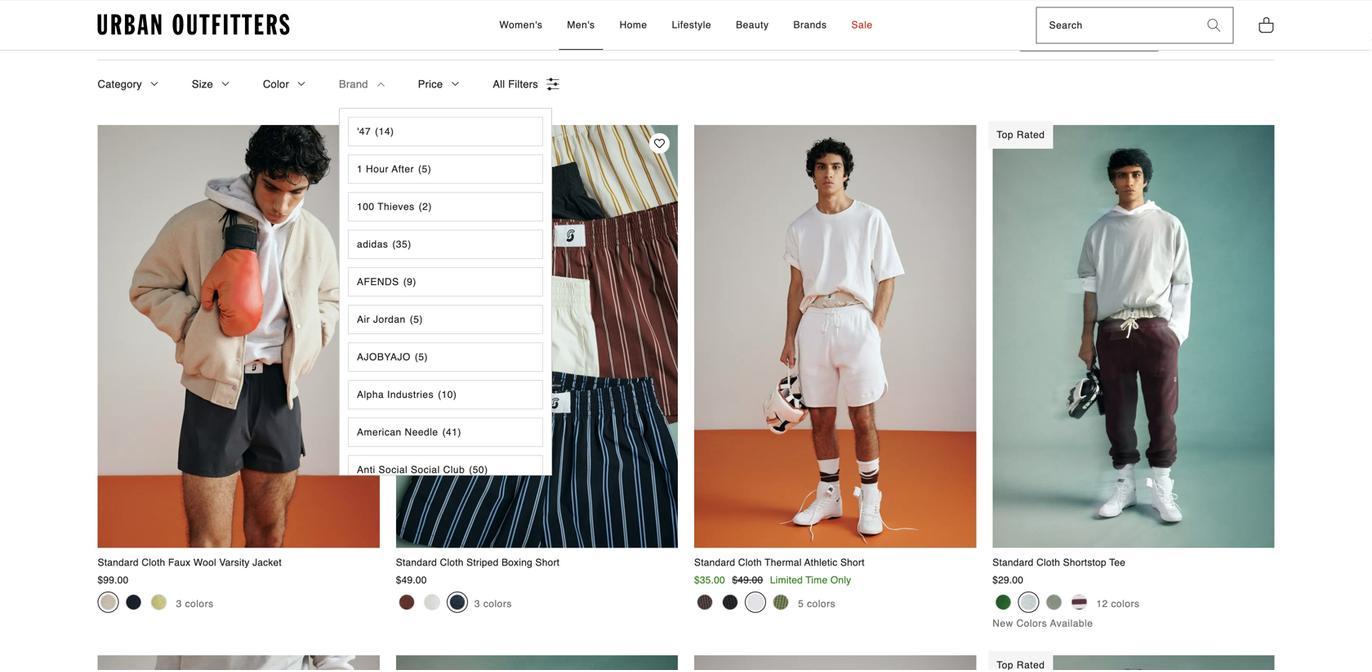 Task type: locate. For each thing, give the bounding box(es) containing it.
hour
[[366, 164, 389, 175]]

3 cloth from the left
[[739, 557, 762, 568]]

original price: $49.00 element
[[396, 575, 427, 586], [733, 575, 763, 586]]

(14)
[[375, 126, 394, 137]]

after
[[392, 164, 414, 175]]

$35.00
[[695, 575, 726, 586]]

jacket
[[253, 557, 282, 568]]

beauty
[[736, 19, 769, 30]]

colors for wool
[[185, 598, 214, 609]]

afends (9)
[[357, 276, 417, 288]]

3
[[176, 598, 182, 609], [475, 598, 480, 609]]

1 standard from the left
[[98, 557, 139, 568]]

1 cloth from the left
[[142, 557, 165, 568]]

green image up new colors available
[[1046, 594, 1062, 610]]

0 horizontal spatial 1
[[357, 164, 363, 175]]

women's link
[[491, 1, 551, 50]]

ajobyajo
[[357, 352, 411, 363]]

3 for faux
[[176, 598, 182, 609]]

2 horizontal spatial standard cloth striped boxing short image
[[695, 655, 977, 670]]

men's
[[567, 19, 595, 30], [98, 22, 138, 39]]

cloth left faux on the left bottom
[[142, 557, 165, 568]]

standard cloth faux wool varsity jacket image
[[98, 125, 380, 548]]

men's inside main navigation element
[[567, 19, 595, 30]]

cloth for faux
[[142, 557, 165, 568]]

air
[[357, 314, 370, 325]]

1 for 1 hour after (5)
[[357, 164, 363, 175]]

2 short from the left
[[841, 557, 865, 568]]

1 vertical spatial (5)
[[410, 314, 423, 325]]

$49.00 up maroon stripe icon
[[396, 575, 427, 586]]

standard up original price: $29.00 element
[[993, 557, 1034, 568]]

green image left 5
[[773, 594, 789, 610]]

standard cloth striped boxing short image
[[396, 125, 678, 548], [98, 655, 380, 670], [695, 655, 977, 670]]

0 vertical spatial (5)
[[418, 164, 432, 175]]

1 colors from the left
[[185, 598, 214, 609]]

navy image
[[125, 594, 142, 610]]

1 horizontal spatial original price: $49.00 element
[[733, 575, 763, 586]]

standard cloth faux wool varsity jacket
[[98, 557, 282, 568]]

new colors available
[[993, 618, 1094, 629]]

2 cloth from the left
[[440, 557, 464, 568]]

colors right 5
[[807, 598, 836, 609]]

1 3 from the left
[[176, 598, 182, 609]]

$29.00
[[993, 575, 1024, 586]]

category
[[98, 78, 142, 90]]

original price: $49.00 element up maroon stripe icon
[[396, 575, 427, 586]]

adidas (35)
[[357, 239, 412, 250]]

standard up $35.00
[[695, 557, 736, 568]]

anti social social club (50)
[[357, 464, 488, 476]]

varsity
[[219, 557, 250, 568]]

2 green image from the left
[[1046, 594, 1062, 610]]

top
[[997, 129, 1014, 141]]

1 right search 'image'
[[1222, 27, 1231, 38]]

(5) right 'jordan'
[[410, 314, 423, 325]]

colors
[[1017, 618, 1048, 629]]

4 colors from the left
[[1112, 598, 1140, 609]]

amazon green image
[[995, 594, 1012, 610]]

4 cloth from the left
[[1037, 557, 1061, 568]]

short inside 'standard cloth striped boxing short' link
[[536, 557, 560, 568]]

2 colors from the left
[[484, 598, 512, 609]]

cloth for thermal
[[739, 557, 762, 568]]

colors for athletic
[[807, 598, 836, 609]]

standard cloth thermal athletic short
[[695, 557, 865, 568]]

colors right mustard icon
[[185, 598, 214, 609]]

0 horizontal spatial 3 colors
[[176, 598, 214, 609]]

short inside standard cloth thermal athletic short link
[[841, 557, 865, 568]]

3 right mustard icon
[[176, 598, 182, 609]]

1 horizontal spatial social
[[411, 464, 440, 476]]

(2)
[[419, 201, 432, 213]]

(5) right after
[[418, 164, 432, 175]]

0 horizontal spatial short
[[536, 557, 560, 568]]

only
[[831, 575, 852, 586]]

3 standard from the left
[[695, 557, 736, 568]]

social
[[379, 464, 408, 476], [411, 464, 440, 476]]

1 short from the left
[[536, 557, 560, 568]]

silver image
[[1021, 594, 1037, 610]]

1 for 1
[[1222, 27, 1231, 38]]

$49.00 up white icon
[[733, 575, 763, 586]]

4 standard from the left
[[993, 557, 1034, 568]]

1 horizontal spatial short
[[841, 557, 865, 568]]

1 horizontal spatial 3
[[475, 598, 480, 609]]

original price: $99.00 element
[[98, 575, 129, 586]]

colors right black stripe image at the bottom of page
[[484, 598, 512, 609]]

short
[[536, 557, 560, 568], [841, 557, 865, 568]]

men's link
[[559, 1, 603, 50]]

1 horizontal spatial 3 colors
[[475, 598, 512, 609]]

1 horizontal spatial standard cloth striped boxing short image
[[396, 125, 678, 548]]

men's left home
[[567, 19, 595, 30]]

standard cloth thermal athletic short image
[[695, 125, 977, 548]]

0 horizontal spatial green image
[[773, 594, 789, 610]]

None search field
[[1037, 8, 1196, 43]]

3 colors right black stripe image at the bottom of page
[[475, 598, 512, 609]]

social right anti
[[379, 464, 408, 476]]

men's for men's clothing
[[98, 22, 138, 39]]

1 horizontal spatial men's
[[567, 19, 595, 30]]

3 right black stripe image at the bottom of page
[[475, 598, 480, 609]]

all
[[493, 78, 505, 90]]

standard cloth shortstop tee
[[993, 557, 1126, 568]]

clothing
[[143, 22, 200, 39]]

jordan
[[373, 314, 406, 325]]

original price: $29.00 element
[[993, 575, 1024, 586]]

0 vertical spatial 1
[[1222, 27, 1231, 38]]

2 standard from the left
[[396, 557, 437, 568]]

1 3 colors from the left
[[176, 598, 214, 609]]

standard cloth faux wool varsity jacket link
[[98, 125, 380, 570]]

men's up category
[[98, 22, 138, 39]]

1 social from the left
[[379, 464, 408, 476]]

original price: $49.00 element up white icon
[[733, 575, 763, 586]]

(5)
[[418, 164, 432, 175], [410, 314, 423, 325], [415, 352, 428, 363]]

colors for boxing
[[484, 598, 512, 609]]

ajobyajo (5)
[[357, 352, 428, 363]]

short up only
[[841, 557, 865, 568]]

0 horizontal spatial original price: $49.00 element
[[396, 575, 427, 586]]

2 3 from the left
[[475, 598, 480, 609]]

available
[[1051, 618, 1094, 629]]

standard up maroon stripe icon
[[396, 557, 437, 568]]

3 colors
[[176, 598, 214, 609], [475, 598, 512, 609]]

cloth
[[142, 557, 165, 568], [440, 557, 464, 568], [739, 557, 762, 568], [1037, 557, 1061, 568]]

(5) right ajobyajo
[[415, 352, 428, 363]]

'47
[[357, 126, 371, 137]]

1 green image from the left
[[773, 594, 789, 610]]

100 thieves (2)
[[357, 201, 432, 213]]

limited
[[770, 575, 803, 586]]

12
[[1097, 598, 1109, 609]]

0 horizontal spatial social
[[379, 464, 408, 476]]

standard up $99.00
[[98, 557, 139, 568]]

lifestyle
[[672, 19, 712, 30]]

green image
[[773, 594, 789, 610], [1046, 594, 1062, 610]]

standard cloth striped boxing short
[[396, 557, 560, 568]]

standard for standard cloth striped boxing short
[[396, 557, 437, 568]]

faux
[[168, 557, 191, 568]]

red multi image
[[1071, 594, 1088, 610]]

3 colors from the left
[[807, 598, 836, 609]]

colors right "12" at the bottom right
[[1112, 598, 1140, 609]]

color
[[263, 78, 289, 90]]

men's for men's
[[567, 19, 595, 30]]

0 horizontal spatial $49.00
[[396, 575, 427, 586]]

afends
[[357, 276, 399, 288]]

2 3 colors from the left
[[475, 598, 512, 609]]

short right boxing
[[536, 557, 560, 568]]

(35)
[[393, 239, 412, 250]]

0 horizontal spatial standard cloth striped boxing short image
[[98, 655, 380, 670]]

1 horizontal spatial green image
[[1046, 594, 1062, 610]]

standard cloth shortstop tee image
[[993, 125, 1275, 548]]

2 $49.00 from the left
[[733, 575, 763, 586]]

size button
[[192, 60, 230, 108]]

urban outfitters image
[[98, 14, 290, 35]]

sale
[[852, 19, 873, 30]]

cloth left shortstop
[[1037, 557, 1061, 568]]

'47 (14)
[[357, 126, 394, 137]]

thermal
[[765, 557, 802, 568]]

$49.00
[[396, 575, 427, 586], [733, 575, 763, 586]]

social left club
[[411, 464, 440, 476]]

short for standard cloth thermal athletic short
[[841, 557, 865, 568]]

main navigation element
[[352, 1, 1020, 50]]

air jordan (5)
[[357, 314, 423, 325]]

boxing
[[502, 557, 533, 568]]

cloth left "striped"
[[440, 557, 464, 568]]

Search text field
[[1037, 8, 1196, 43]]

colors
[[185, 598, 214, 609], [484, 598, 512, 609], [807, 598, 836, 609], [1112, 598, 1140, 609]]

1 left 'hour'
[[357, 164, 363, 175]]

0 horizontal spatial men's
[[98, 22, 138, 39]]

brands link
[[786, 1, 836, 50]]

3 colors right mustard icon
[[176, 598, 214, 609]]

cloth up $35.00 $49.00 limited time only
[[739, 557, 762, 568]]

needle
[[405, 427, 438, 438]]

0 horizontal spatial 3
[[176, 598, 182, 609]]

1 horizontal spatial $49.00
[[733, 575, 763, 586]]

1 vertical spatial 1
[[357, 164, 363, 175]]

american
[[357, 427, 402, 438]]

(9)
[[403, 276, 417, 288]]

maroon stripe image
[[399, 594, 415, 610]]

1 horizontal spatial 1
[[1222, 27, 1231, 38]]



Task type: describe. For each thing, give the bounding box(es) containing it.
brands
[[794, 19, 827, 30]]

$35.00 $49.00 limited time only
[[695, 575, 852, 586]]

filters
[[508, 78, 538, 90]]

my shopping bag image
[[1259, 16, 1275, 34]]

price
[[418, 78, 443, 90]]

standard for standard cloth faux wool varsity jacket
[[98, 557, 139, 568]]

standard cloth ripstop coach jacket image
[[396, 655, 678, 670]]

athletic
[[805, 557, 838, 568]]

american needle (41)
[[357, 427, 462, 438]]

2 vertical spatial (5)
[[415, 352, 428, 363]]

3 for striped
[[475, 598, 480, 609]]

1 $49.00 from the left
[[396, 575, 427, 586]]

category button
[[98, 60, 159, 108]]

black image
[[722, 594, 739, 610]]

(50)
[[469, 464, 488, 476]]

brand
[[339, 78, 368, 90]]

industries
[[387, 389, 434, 401]]

standard cloth striped boxing short link
[[396, 125, 678, 570]]

cloth for shortstop
[[1037, 557, 1061, 568]]

5 colors
[[798, 598, 836, 609]]

sale price: $35.00 element
[[695, 575, 726, 586]]

beauty link
[[728, 1, 777, 50]]

1 hour after (5)
[[357, 164, 432, 175]]

3680
[[211, 27, 234, 38]]

(10)
[[438, 389, 457, 401]]

100
[[357, 201, 375, 213]]

(41)
[[443, 427, 462, 438]]

color button
[[263, 60, 306, 108]]

2 social from the left
[[411, 464, 440, 476]]

1 link
[[1222, 27, 1252, 38]]

anti
[[357, 464, 376, 476]]

neutral image
[[100, 594, 116, 610]]

men's clothing
[[98, 22, 200, 39]]

black stripe image
[[449, 594, 466, 610]]

standard for standard cloth thermal athletic short
[[695, 557, 736, 568]]

3680 products
[[211, 27, 278, 38]]

all filters
[[493, 78, 538, 90]]

tee
[[1110, 557, 1126, 568]]

white image
[[748, 594, 764, 610]]

thieves
[[378, 201, 415, 213]]

ivory stripe image
[[424, 594, 440, 610]]

adidas
[[357, 239, 388, 250]]

shortstop
[[1064, 557, 1107, 568]]

standard cloth thermal athletic short link
[[695, 125, 977, 570]]

short for standard cloth striped boxing short
[[536, 557, 560, 568]]

new
[[993, 618, 1014, 629]]

sale link
[[844, 1, 881, 50]]

standard cloth liam stripe crinkle shirt image
[[993, 655, 1275, 670]]

5
[[798, 598, 804, 609]]

top rated
[[997, 129, 1045, 141]]

chocolate image
[[697, 594, 713, 610]]

striped
[[467, 557, 499, 568]]

time
[[806, 575, 828, 586]]

colors for tee
[[1112, 598, 1140, 609]]

home
[[620, 19, 648, 30]]

alpha
[[357, 389, 384, 401]]

3 colors for faux
[[176, 598, 214, 609]]

cloth for striped
[[440, 557, 464, 568]]

lifestyle link
[[664, 1, 720, 50]]

1 original price: $49.00 element from the left
[[396, 575, 427, 586]]

club
[[443, 464, 465, 476]]

standard for standard cloth shortstop tee
[[993, 557, 1034, 568]]

products
[[237, 27, 278, 38]]

all filters button
[[493, 60, 560, 108]]

brand button
[[339, 60, 385, 108]]

3 colors for striped
[[475, 598, 512, 609]]

12 colors
[[1097, 598, 1140, 609]]

size
[[192, 78, 213, 90]]

alpha industries (10)
[[357, 389, 457, 401]]

search image
[[1208, 19, 1221, 32]]

2 original price: $49.00 element from the left
[[733, 575, 763, 586]]

mustard image
[[151, 594, 167, 610]]

women's
[[500, 19, 543, 30]]

rated
[[1017, 129, 1045, 141]]

home link
[[612, 1, 656, 50]]

price button
[[418, 60, 460, 108]]

wool
[[194, 557, 216, 568]]



Task type: vqa. For each thing, say whether or not it's contained in the screenshot.


